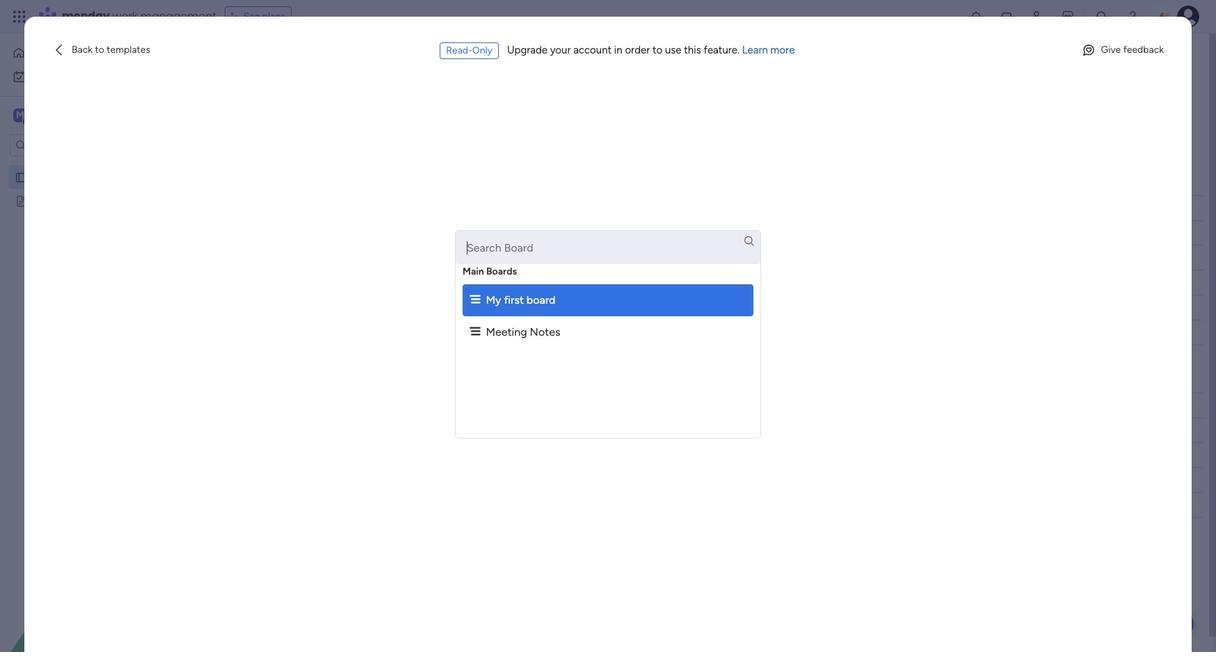 Task type: locate. For each thing, give the bounding box(es) containing it.
my first board down the workspace selection element
[[33, 171, 94, 183]]

0 vertical spatial dapulse main image
[[470, 292, 480, 309]]

read-
[[446, 45, 472, 56]]

1 vertical spatial dapulse main image
[[470, 324, 480, 341]]

my first board up meeting notes at left
[[486, 294, 556, 307]]

main right workspace icon
[[32, 109, 56, 122]]

board inside list box
[[68, 171, 94, 183]]

dapulse main image left meeting
[[470, 324, 480, 341]]

mar 7
[[641, 253, 664, 263]]

2 dapulse main image from the top
[[470, 324, 480, 341]]

first inside my first board list box
[[48, 171, 66, 183]]

8
[[658, 278, 664, 288]]

1 dapulse main image from the top
[[470, 292, 480, 309]]

0 horizontal spatial my first board
[[33, 171, 94, 183]]

mar 6
[[641, 228, 664, 238]]

back to templates
[[72, 44, 150, 56]]

my first board list box
[[0, 162, 177, 400]]

first down the workspace selection element
[[48, 171, 66, 183]]

search image
[[745, 237, 754, 247]]

dapulse main image
[[470, 292, 480, 309], [470, 324, 480, 341]]

0 horizontal spatial first
[[48, 171, 66, 183]]

main
[[32, 109, 56, 122], [463, 266, 484, 278]]

board down workspace
[[68, 171, 94, 183]]

meeting notes
[[486, 326, 560, 339]]

1 to from the left
[[95, 44, 104, 56]]

main for main boards
[[463, 266, 484, 278]]

learn more link
[[742, 44, 795, 56]]

account
[[574, 44, 612, 56]]

0 horizontal spatial board
[[68, 171, 94, 183]]

board for dapulse main image related to meeting notes
[[527, 294, 556, 307]]

0 horizontal spatial to
[[95, 44, 104, 56]]

v2 overdue deadline image
[[609, 227, 620, 240]]

0 vertical spatial main
[[32, 109, 56, 122]]

0 vertical spatial my
[[33, 171, 46, 183]]

0 vertical spatial my first board
[[33, 171, 94, 183]]

my first board inside list box
[[33, 171, 94, 183]]

main inside the workspace selection element
[[32, 109, 56, 122]]

on
[[567, 227, 578, 239]]

working
[[528, 227, 564, 239]]

main left boards on the top left of the page
[[463, 266, 484, 278]]

1 vertical spatial public board image
[[15, 194, 28, 207]]

1 vertical spatial main
[[463, 266, 484, 278]]

board
[[68, 171, 94, 183], [527, 294, 556, 307]]

board down stuck
[[527, 294, 556, 307]]

order
[[625, 44, 650, 56]]

meeting
[[486, 326, 527, 339]]

mar for mar 8
[[641, 278, 656, 288]]

home
[[31, 47, 57, 58]]

1 vertical spatial board
[[527, 294, 556, 307]]

monday work management
[[62, 8, 216, 24]]

first down boards on the top left of the page
[[504, 294, 524, 307]]

invite / 1
[[1117, 54, 1154, 65]]

0 vertical spatial first
[[48, 171, 66, 183]]

2 vertical spatial mar
[[641, 278, 656, 288]]

management
[[140, 8, 216, 24]]

first
[[48, 171, 66, 183], [504, 294, 524, 307]]

7
[[659, 253, 664, 263]]

option
[[0, 165, 177, 167]]

0 vertical spatial mar
[[641, 228, 656, 238]]

boards
[[486, 266, 517, 278]]

templates
[[107, 44, 150, 56]]

see plans
[[243, 10, 285, 22]]

6
[[659, 228, 664, 238]]

to left the use
[[653, 44, 663, 56]]

workspace image
[[13, 108, 27, 123]]

mar
[[641, 228, 656, 238], [641, 253, 656, 263], [641, 278, 656, 288]]

1 horizontal spatial my
[[486, 294, 501, 307]]

1 horizontal spatial first
[[504, 294, 524, 307]]

help image
[[1126, 10, 1140, 24]]

1 horizontal spatial my first board
[[486, 294, 556, 307]]

mar left "8" at the right top of the page
[[641, 278, 656, 288]]

1 horizontal spatial main
[[463, 266, 484, 278]]

working on it
[[528, 227, 586, 239]]

workspace
[[59, 109, 114, 122]]

my first board
[[33, 171, 94, 183], [486, 294, 556, 307]]

mar 8
[[641, 278, 664, 288]]

dapulse main image for meeting notes
[[470, 324, 480, 341]]

1 horizontal spatial board
[[527, 294, 556, 307]]

1 horizontal spatial to
[[653, 44, 663, 56]]

upgrade your account in order to use this feature. learn more
[[507, 44, 795, 56]]

back
[[72, 44, 93, 56]]

my down main boards
[[486, 294, 501, 307]]

0 vertical spatial board
[[68, 171, 94, 183]]

lottie animation image
[[0, 512, 177, 653]]

to right "back"
[[95, 44, 104, 56]]

feature.
[[704, 44, 740, 56]]

mar for mar 7
[[641, 253, 656, 263]]

stuck
[[544, 277, 570, 289]]

mar left 7
[[641, 253, 656, 263]]

dapulse main image down main boards
[[470, 292, 480, 309]]

1 vertical spatial my
[[486, 294, 501, 307]]

0 horizontal spatial main
[[32, 109, 56, 122]]

1 vertical spatial first
[[504, 294, 524, 307]]

my down the workspace selection element
[[33, 171, 46, 183]]

only
[[472, 45, 493, 56]]

1 vertical spatial mar
[[641, 253, 656, 263]]

1 vertical spatial my first board
[[486, 294, 556, 307]]

public board image
[[15, 170, 28, 184], [15, 194, 28, 207]]

give feedback link
[[1076, 39, 1170, 61]]

learn
[[742, 44, 768, 56]]

my for first public board image from the bottom
[[33, 171, 46, 183]]

my
[[33, 171, 46, 183], [486, 294, 501, 307]]

v2 done deadline image
[[609, 251, 620, 264]]

None search field
[[456, 231, 761, 265]]

0 horizontal spatial my
[[33, 171, 46, 183]]

mar left 6
[[641, 228, 656, 238]]

to
[[95, 44, 104, 56], [653, 44, 663, 56]]

my inside list box
[[33, 171, 46, 183]]

my first board for dapulse main image related to meeting notes
[[486, 294, 556, 307]]

0 vertical spatial public board image
[[15, 170, 28, 184]]

my first board for first public board image from the bottom
[[33, 171, 94, 183]]



Task type: vqa. For each thing, say whether or not it's contained in the screenshot.
bottom dapulse main icon
yes



Task type: describe. For each thing, give the bounding box(es) containing it.
home link
[[8, 42, 169, 64]]

your
[[550, 44, 571, 56]]

main workspace
[[32, 109, 114, 122]]

give feedback
[[1101, 44, 1164, 56]]

work
[[112, 8, 137, 24]]

workspace selection element
[[13, 107, 116, 125]]

in
[[614, 44, 623, 56]]

main for main workspace
[[32, 109, 56, 122]]

first for dapulse main image related to meeting notes
[[504, 294, 524, 307]]

notifications image
[[969, 10, 983, 24]]

2 public board image from the top
[[15, 194, 28, 207]]

dapulse main image for my first board
[[470, 292, 480, 309]]

lottie animation element
[[0, 512, 177, 653]]

more
[[771, 44, 795, 56]]

monday
[[62, 8, 110, 24]]

monday marketplace image
[[1061, 10, 1075, 24]]

give
[[1101, 44, 1121, 56]]

1
[[1150, 54, 1154, 65]]

/
[[1144, 54, 1148, 65]]

update feed image
[[1000, 10, 1014, 24]]

invite / 1 button
[[1092, 49, 1161, 71]]

give feedback button
[[1076, 39, 1170, 61]]

this
[[684, 44, 701, 56]]

kendall parks image
[[1177, 6, 1200, 28]]

select product image
[[13, 10, 26, 24]]

mar for mar 6
[[641, 228, 656, 238]]

done
[[545, 252, 569, 264]]

home option
[[8, 42, 169, 64]]

board for first public board image from the bottom
[[68, 171, 94, 183]]

search everything image
[[1095, 10, 1109, 24]]

upgrade
[[507, 44, 548, 56]]

2 to from the left
[[653, 44, 663, 56]]

main boards
[[463, 266, 517, 278]]

1 public board image from the top
[[15, 170, 28, 184]]

to inside button
[[95, 44, 104, 56]]

invite
[[1117, 54, 1142, 65]]

back to templates button
[[47, 39, 156, 61]]

notes
[[530, 326, 560, 339]]

see plans button
[[225, 6, 292, 27]]

use
[[665, 44, 682, 56]]

invite members image
[[1031, 10, 1044, 24]]

first for first public board image from the bottom
[[48, 171, 66, 183]]

Search Board search field
[[456, 231, 761, 265]]

read-only
[[446, 45, 493, 56]]

feedback
[[1124, 44, 1164, 56]]

see
[[243, 10, 260, 22]]

my for dapulse main image related to meeting notes
[[486, 294, 501, 307]]

plans
[[262, 10, 285, 22]]

m
[[16, 109, 24, 121]]

it
[[580, 227, 586, 239]]



